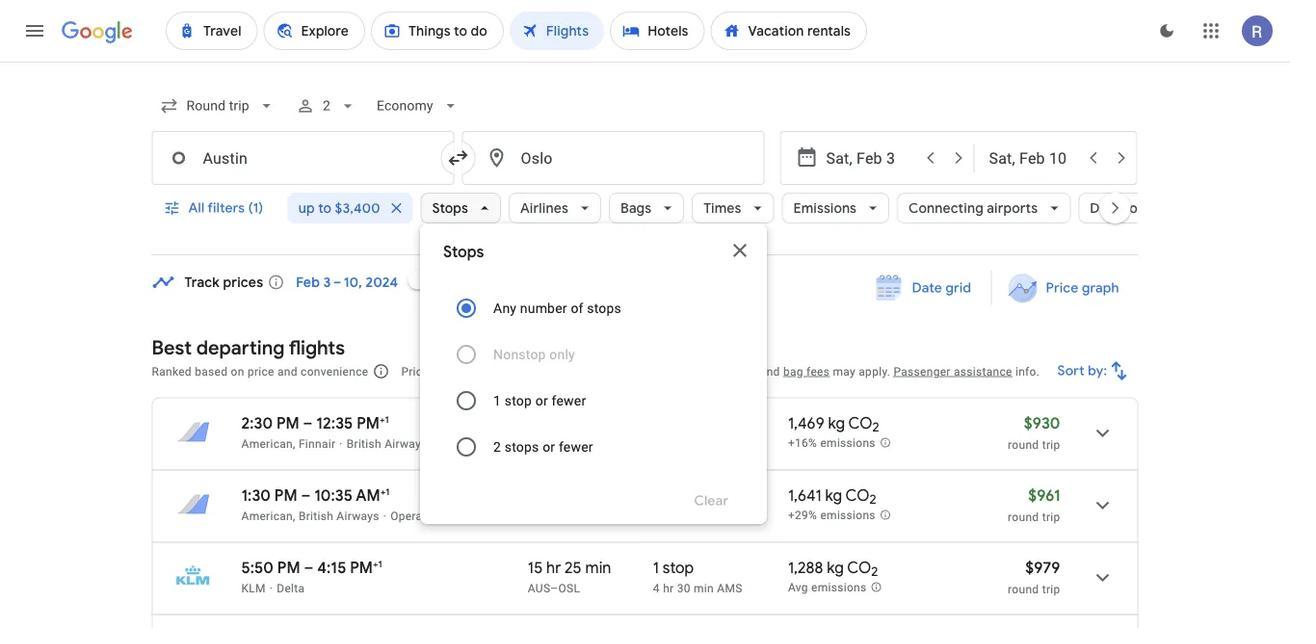 Task type: describe. For each thing, give the bounding box(es) containing it.
Departure text field
[[826, 132, 915, 184]]

+ for 4:15 pm
[[373, 558, 378, 570]]

apply.
[[859, 365, 890, 378]]

1 fees from the left
[[570, 365, 594, 378]]

3 – 10,
[[323, 274, 362, 291]]

979 US dollars text field
[[1025, 558, 1060, 578]]

ranked
[[152, 365, 192, 378]]

930 US dollars text field
[[1024, 413, 1060, 433]]

passenger assistance button
[[894, 365, 1012, 378]]

$961
[[1028, 486, 1060, 505]]

connecting
[[908, 199, 983, 217]]

2 stops flight. element
[[653, 486, 703, 508]]

avg emissions
[[788, 581, 867, 595]]

layover (1 of 1) is a 4 hr 30 min layover at amsterdam airport schiphol in amsterdam. element
[[653, 580, 778, 596]]

up
[[298, 199, 314, 217]]

date grid
[[912, 279, 971, 297]]

duration button
[[1078, 185, 1178, 231]]

1 aus from the top
[[528, 437, 550, 450]]

hr inside 15 hr 25 min aus – osl
[[546, 558, 561, 578]]

$979
[[1025, 558, 1060, 578]]

include
[[438, 365, 477, 378]]

british airways
[[347, 437, 427, 450]]

envoy
[[458, 509, 490, 523]]

sort
[[1058, 362, 1085, 380]]

– inside 15 hr 25 min aus – osl
[[550, 581, 558, 595]]

0 vertical spatial airways
[[385, 437, 427, 450]]

1 horizontal spatial for
[[597, 365, 612, 378]]

leaves austin-bergstrom international airport at 2:30 pm on saturday, february 3 and arrives at oslo airport at 12:35 pm on sunday, february 4. element
[[241, 413, 389, 433]]

emissions
[[793, 199, 856, 217]]

times button
[[691, 185, 774, 231]]

stops option group
[[443, 285, 744, 470]]

1 inside 1 stop 4 hr 30 min ams
[[653, 558, 659, 578]]

operated for 10:35 am
[[390, 509, 440, 523]]

required
[[480, 365, 525, 378]]

may
[[833, 365, 856, 378]]

2 inside 1,469 kg co 2
[[872, 419, 879, 436]]

layover (1 of 2) is a 1 hr 17 min layover at dallas/fort worth international airport in dallas. layover (2 of 2) is a 1 hr layover at helsinki airport in helsinki. element
[[653, 436, 778, 451]]

12:35
[[316, 413, 353, 433]]

pm up british airways in the left of the page
[[357, 413, 380, 433]]

emissions button
[[781, 185, 889, 231]]

2 stops or fewer
[[493, 439, 593, 455]]

filters
[[208, 199, 245, 217]]

– for 10:35 am
[[301, 486, 311, 505]]

based
[[195, 365, 228, 378]]

prices include required taxes + fees for 2 adults. optional charges and bag fees may apply. passenger assistance
[[401, 365, 1012, 378]]

4:15
[[317, 558, 346, 578]]

passenger
[[894, 365, 951, 378]]

eagle
[[582, 509, 612, 523]]

best departing flights
[[152, 335, 345, 360]]

as
[[512, 509, 525, 523]]

1,469 kg co 2
[[788, 413, 879, 436]]

price graph button
[[996, 271, 1134, 305]]

departing
[[196, 335, 285, 360]]

25
[[565, 558, 582, 578]]

pm for 10:35 am
[[274, 486, 297, 505]]

reg
[[545, 437, 566, 450]]

stop for or
[[505, 393, 532, 408]]

find the best price region
[[152, 257, 1138, 321]]

+29%
[[788, 509, 817, 522]]

2 inside stops option group
[[493, 439, 501, 455]]

2 inside 1,641 kg co 2
[[870, 492, 876, 508]]

on
[[231, 365, 244, 378]]

or for stop
[[535, 393, 548, 408]]

(1)
[[248, 199, 263, 217]]

to
[[318, 199, 331, 217]]

up to $3,400
[[298, 199, 380, 217]]

leaves austin-bergstrom international airport at 5:50 pm on saturday, february 3 and arrives at oslo airport at 4:15 pm on sunday, february 4. element
[[241, 558, 382, 578]]

5:50
[[241, 558, 274, 578]]

track prices
[[184, 274, 263, 291]]

min inside 1 stop 4 hr 30 min ams
[[694, 581, 714, 595]]

Arrival time: 4:15 PM on  Sunday, February 4. text field
[[317, 558, 382, 578]]

duration
[[1089, 199, 1145, 217]]

1 for 10:35 am
[[386, 486, 390, 498]]

change appearance image
[[1144, 8, 1190, 54]]

number
[[520, 300, 567, 316]]

2:30 pm – 12:35 pm + 1
[[241, 413, 389, 433]]

+29% emissions
[[788, 509, 876, 522]]

+16%
[[788, 437, 817, 450]]

2 stops
[[653, 486, 703, 505]]

layover (1 of 2) is a 44 min layover at dallas/fort worth international airport in dallas. layover (2 of 2) is a 1 hr 5 min layover at heathrow airport in london. element
[[653, 508, 778, 524]]

$930
[[1024, 413, 1060, 433]]

ranked based on price and convenience
[[152, 365, 368, 378]]

klm
[[241, 581, 266, 595]]

fewer for 1 stop or fewer
[[552, 393, 586, 408]]

1 horizontal spatial british
[[347, 437, 381, 450]]

track
[[184, 274, 220, 291]]

Departure time: 1:30 PM. text field
[[241, 486, 297, 505]]

american
[[528, 509, 579, 523]]

1 vertical spatial airways
[[337, 509, 379, 523]]

any number of stops
[[493, 300, 621, 316]]

– for 12:35 pm
[[303, 413, 313, 433]]

1,641 kg co 2
[[788, 486, 876, 508]]

only
[[549, 346, 575, 362]]

all
[[188, 199, 205, 217]]

$979 round trip
[[1008, 558, 1060, 596]]

operated by envoy air as american eagle
[[390, 509, 612, 523]]

osl inside 15 hr 25 min aus – osl
[[558, 581, 580, 595]]

all filters (1)
[[188, 199, 263, 217]]

co for 1,641
[[846, 486, 870, 505]]

1 vertical spatial stops
[[443, 242, 484, 262]]

30
[[677, 581, 691, 595]]

 image for 4:15 pm
[[270, 581, 273, 595]]

1 osl from the top
[[558, 437, 580, 450]]

bag
[[783, 365, 803, 378]]

961 US dollars text field
[[1028, 486, 1060, 505]]

up to $3,400 button
[[286, 185, 412, 231]]

2024
[[366, 274, 398, 291]]

operated for 12:35 pm
[[438, 437, 488, 450]]

delta
[[277, 581, 305, 595]]

1 inside stops option group
[[493, 393, 501, 408]]

feb 3 – 10, 2024
[[296, 274, 398, 291]]

1:30 pm – 10:35 am + 1
[[241, 486, 390, 505]]

Arrival time: 12:35 PM on  Sunday, February 4. text field
[[316, 413, 389, 433]]

any
[[493, 300, 517, 316]]

price
[[1046, 279, 1078, 297]]

bags
[[620, 199, 651, 217]]

stops inside popup button
[[432, 199, 468, 217]]

charges
[[714, 365, 757, 378]]



Task type: locate. For each thing, give the bounding box(es) containing it.
0 vertical spatial emissions
[[820, 437, 876, 450]]

+ for 10:35 am
[[380, 486, 386, 498]]

stops right of
[[587, 300, 621, 316]]

stops left reg
[[505, 439, 539, 455]]

1 down the required
[[493, 393, 501, 408]]

 image for 10:35 am
[[383, 509, 386, 523]]

2
[[323, 98, 330, 114], [615, 365, 622, 378], [872, 419, 879, 436], [493, 439, 501, 455], [653, 486, 661, 505], [870, 492, 876, 508], [871, 564, 878, 580]]

by left nordic
[[491, 437, 503, 450]]

pm for 4:15 pm
[[277, 558, 300, 578]]

1 horizontal spatial hr
[[663, 581, 674, 595]]

2 vertical spatial stops
[[665, 486, 703, 505]]

1 horizontal spatial stops
[[587, 300, 621, 316]]

next image
[[1092, 185, 1138, 231]]

1 inside 5:50 pm – 4:15 pm + 1
[[378, 558, 382, 570]]

1 vertical spatial round
[[1008, 510, 1039, 524]]

0 horizontal spatial and
[[277, 365, 298, 378]]

emissions down 1,288 kg co 2
[[811, 581, 867, 595]]

fees right "bag"
[[806, 365, 830, 378]]

emissions for 1,288
[[811, 581, 867, 595]]

fees
[[570, 365, 594, 378], [806, 365, 830, 378]]

1 vertical spatial british
[[299, 509, 333, 523]]

1 and from the left
[[277, 365, 298, 378]]

Arrival time: 10:35 AM on  Sunday, February 4. text field
[[314, 486, 390, 505]]

0 vertical spatial min
[[585, 558, 611, 578]]

hr inside 1 stop 4 hr 30 min ams
[[663, 581, 674, 595]]

2 round from the top
[[1008, 510, 1039, 524]]

trip for $961
[[1042, 510, 1060, 524]]

osl down 25
[[558, 581, 580, 595]]

2 button
[[288, 83, 365, 129]]

0 vertical spatial aus
[[528, 437, 550, 450]]

kg for 1,469
[[828, 413, 845, 433]]

2 inside popup button
[[323, 98, 330, 114]]

2 inside 1,288 kg co 2
[[871, 564, 878, 580]]

fewer down taxes
[[552, 393, 586, 408]]

osl right nordic
[[558, 437, 580, 450]]

0 horizontal spatial finnair
[[299, 437, 336, 450]]

american, for 1:30
[[241, 509, 295, 523]]

1 round from the top
[[1008, 438, 1039, 451]]

adults.
[[625, 365, 662, 378]]

emissions for 1,469
[[820, 437, 876, 450]]

stop for 4
[[663, 558, 694, 578]]

0 vertical spatial kg
[[828, 413, 845, 433]]

or down taxes
[[535, 393, 548, 408]]

by for am
[[443, 509, 455, 523]]

airways
[[385, 437, 427, 450], [337, 509, 379, 523]]

0 vertical spatial or
[[535, 393, 548, 408]]

stops
[[587, 300, 621, 316], [505, 439, 539, 455], [665, 486, 703, 505]]

finnair down 'leaves austin-bergstrom international airport at 2:30 pm on saturday, february 3 and arrives at oslo airport at 12:35 pm on sunday, february 4.' element in the bottom of the page
[[299, 437, 336, 450]]

0 horizontal spatial  image
[[270, 581, 273, 595]]

0 vertical spatial  image
[[383, 509, 386, 523]]

am
[[356, 486, 380, 505]]

2 finnair from the left
[[588, 437, 625, 450]]

2 trip from the top
[[1042, 510, 1060, 524]]

flight details. leaves austin-bergstrom international airport at 1:30 pm on saturday, february 3 and arrives at oslo airport at 10:35 am on sunday, february 4. image
[[1080, 482, 1126, 528]]

+ inside 1:30 pm – 10:35 am + 1
[[380, 486, 386, 498]]

none search field containing stops
[[152, 83, 1178, 524]]

1 horizontal spatial fees
[[806, 365, 830, 378]]

1 horizontal spatial min
[[694, 581, 714, 595]]

pm up american, finnair
[[276, 413, 299, 433]]

1 vertical spatial hr
[[663, 581, 674, 595]]

kg up avg emissions
[[827, 558, 844, 578]]

american, finnair
[[241, 437, 336, 450]]

15
[[528, 558, 543, 578]]

1 up 4
[[653, 558, 659, 578]]

0 vertical spatial for
[[597, 365, 612, 378]]

date grid button
[[862, 271, 987, 305]]

trip down 979 us dollars text field
[[1042, 582, 1060, 596]]

fewer
[[552, 393, 586, 408], [559, 439, 593, 455]]

or right nordic
[[543, 439, 555, 455]]

1 vertical spatial american,
[[241, 509, 295, 523]]

stop down the required
[[505, 393, 532, 408]]

times
[[703, 199, 741, 217]]

1 horizontal spatial airways
[[385, 437, 427, 450]]

1 vertical spatial stops
[[505, 439, 539, 455]]

sort by:
[[1058, 362, 1107, 380]]

min inside 15 hr 25 min aus – osl
[[585, 558, 611, 578]]

None text field
[[152, 131, 454, 185], [462, 131, 764, 185], [152, 131, 454, 185], [462, 131, 764, 185]]

grid
[[946, 279, 971, 297]]

1 trip from the top
[[1042, 438, 1060, 451]]

2 vertical spatial emissions
[[811, 581, 867, 595]]

american, down departure time: 2:30 pm. text field at the bottom left of page
[[241, 437, 295, 450]]

hr right 15
[[546, 558, 561, 578]]

connecting airports
[[908, 199, 1037, 217]]

$961 round trip
[[1008, 486, 1060, 524]]

stops down stops popup button
[[443, 242, 484, 262]]

aus – osl
[[528, 437, 580, 450]]

stops inside best departing flights main content
[[665, 486, 703, 505]]

airports
[[986, 199, 1037, 217]]

co up +16% emissions
[[848, 413, 872, 433]]

+ down only
[[560, 365, 567, 378]]

flight details. leaves austin-bergstrom international airport at 5:50 pm on saturday, february 3 and arrives at oslo airport at 4:15 pm on sunday, february 4. image
[[1080, 554, 1126, 601]]

trip down 930 us dollars text field
[[1042, 438, 1060, 451]]

kg up the '+29% emissions'
[[825, 486, 842, 505]]

round for $930
[[1008, 438, 1039, 451]]

0 horizontal spatial stop
[[505, 393, 532, 408]]

kg inside 1,288 kg co 2
[[827, 558, 844, 578]]

1 horizontal spatial  image
[[383, 509, 386, 523]]

– down total duration 15 hr 25 min. element
[[550, 581, 558, 595]]

0 vertical spatial by
[[491, 437, 503, 450]]

1 vertical spatial min
[[694, 581, 714, 595]]

stops down swap origin and destination. icon
[[432, 199, 468, 217]]

+ up british airways in the left of the page
[[380, 413, 385, 425]]

kg inside 1,469 kg co 2
[[828, 413, 845, 433]]

nonstop
[[493, 346, 546, 362]]

for right reg
[[569, 437, 584, 450]]

loading results progress bar
[[0, 62, 1290, 66]]

by for pm
[[491, 437, 503, 450]]

stop inside option group
[[505, 393, 532, 408]]

by left envoy
[[443, 509, 455, 523]]

1,469
[[788, 413, 824, 433]]

round inside $979 round trip
[[1008, 582, 1039, 596]]

round down $961
[[1008, 510, 1039, 524]]

convenience
[[301, 365, 368, 378]]

all filters (1) button
[[152, 185, 279, 231]]

stops for 2 stops
[[665, 486, 703, 505]]

1 finnair from the left
[[299, 437, 336, 450]]

kg for 1,641
[[825, 486, 842, 505]]

pm
[[276, 413, 299, 433], [357, 413, 380, 433], [274, 486, 297, 505], [277, 558, 300, 578], [350, 558, 373, 578]]

– for 4:15 pm
[[304, 558, 313, 578]]

0 horizontal spatial by
[[443, 509, 455, 523]]

1 right am
[[386, 486, 390, 498]]

1 horizontal spatial by
[[491, 437, 503, 450]]

0 horizontal spatial stops
[[505, 439, 539, 455]]

1 up british airways in the left of the page
[[385, 413, 389, 425]]

fees down only
[[570, 365, 594, 378]]

1
[[493, 393, 501, 408], [385, 413, 389, 425], [386, 486, 390, 498], [378, 558, 382, 570], [653, 558, 659, 578]]

1 horizontal spatial stop
[[663, 558, 694, 578]]

learn more about ranking image
[[372, 363, 390, 380]]

– left 12:35
[[303, 413, 313, 433]]

0 vertical spatial stop
[[505, 393, 532, 408]]

1 vertical spatial trip
[[1042, 510, 1060, 524]]

and right price
[[277, 365, 298, 378]]

sort by: button
[[1050, 348, 1138, 394]]

– left 4:15
[[304, 558, 313, 578]]

2 vertical spatial co
[[847, 558, 871, 578]]

trip down $961
[[1042, 510, 1060, 524]]

stops for 2 stops or fewer
[[505, 439, 539, 455]]

1,288
[[788, 558, 823, 578]]

round
[[1008, 438, 1039, 451], [1008, 510, 1039, 524], [1008, 582, 1039, 596]]

Departure time: 5:50 PM. text field
[[241, 558, 300, 578]]

0 horizontal spatial fees
[[570, 365, 594, 378]]

fewer right nordic
[[559, 439, 593, 455]]

1 vertical spatial fewer
[[559, 439, 593, 455]]

2 aus from the top
[[528, 581, 550, 595]]

round down $930
[[1008, 438, 1039, 451]]

airways down arrival time: 10:35 am on  sunday, february 4. text field
[[337, 509, 379, 523]]

1 american, from the top
[[241, 437, 295, 450]]

1 horizontal spatial finnair
[[588, 437, 625, 450]]

operated left nordic
[[438, 437, 488, 450]]

1 vertical spatial aus
[[528, 581, 550, 595]]

1,641
[[788, 486, 821, 505]]

co inside 1,288 kg co 2
[[847, 558, 871, 578]]

american, down 1:30 pm text box
[[241, 509, 295, 523]]

2 vertical spatial round
[[1008, 582, 1039, 596]]

prices
[[401, 365, 435, 378]]

trip for $930
[[1042, 438, 1060, 451]]

15 hr 25 min aus – osl
[[528, 558, 611, 595]]

min
[[585, 558, 611, 578], [694, 581, 714, 595]]

price
[[247, 365, 274, 378]]

1 horizontal spatial and
[[760, 365, 780, 378]]

emissions for 1,641
[[820, 509, 876, 522]]

+ inside 5:50 pm – 4:15 pm + 1
[[373, 558, 378, 570]]

best
[[152, 335, 192, 360]]

0 vertical spatial fewer
[[552, 393, 586, 408]]

co
[[848, 413, 872, 433], [846, 486, 870, 505], [847, 558, 871, 578]]

round for $979
[[1008, 582, 1039, 596]]

+ down british airways in the left of the page
[[380, 486, 386, 498]]

0 horizontal spatial for
[[569, 437, 584, 450]]

 image right klm
[[270, 581, 273, 595]]

co up avg emissions
[[847, 558, 871, 578]]

co for 1,469
[[848, 413, 872, 433]]

+ inside 2:30 pm – 12:35 pm + 1
[[380, 413, 385, 425]]

Return text field
[[989, 132, 1078, 184]]

1 vertical spatial  image
[[270, 581, 273, 595]]

co up the '+29% emissions'
[[846, 486, 870, 505]]

total duration 15 hr 25 min. element
[[528, 558, 653, 580]]

british down the leaves austin-bergstrom international airport at 1:30 pm on saturday, february 3 and arrives at oslo airport at 10:35 am on sunday, february 4. element
[[299, 509, 333, 523]]

trip inside $961 round trip
[[1042, 510, 1060, 524]]

aus
[[528, 437, 550, 450], [528, 581, 550, 595]]

trip for $979
[[1042, 582, 1060, 596]]

stop inside 1 stop 4 hr 30 min ams
[[663, 558, 694, 578]]

1 vertical spatial or
[[543, 439, 555, 455]]

or for stops
[[543, 439, 555, 455]]

connecting airports button
[[897, 185, 1070, 231]]

main menu image
[[23, 19, 46, 42]]

round inside $930 round trip
[[1008, 438, 1039, 451]]

1 vertical spatial co
[[846, 486, 870, 505]]

aus inside 15 hr 25 min aus – osl
[[528, 581, 550, 595]]

trip inside $979 round trip
[[1042, 582, 1060, 596]]

1 vertical spatial emissions
[[820, 509, 876, 522]]

0 vertical spatial hr
[[546, 558, 561, 578]]

0 horizontal spatial min
[[585, 558, 611, 578]]

airways down arrival time: 12:35 pm on  sunday, february 4. text field at the left of page
[[385, 437, 427, 450]]

feb
[[296, 274, 320, 291]]

0 horizontal spatial airways
[[337, 509, 379, 523]]

or
[[535, 393, 548, 408], [543, 439, 555, 455]]

1 right 4:15
[[378, 558, 382, 570]]

1 vertical spatial stop
[[663, 558, 694, 578]]

1 vertical spatial osl
[[558, 581, 580, 595]]

avg
[[788, 581, 808, 595]]

–
[[303, 413, 313, 433], [550, 437, 558, 450], [301, 486, 311, 505], [304, 558, 313, 578], [550, 581, 558, 595]]

– right nordic
[[550, 437, 558, 450]]

2 osl from the top
[[558, 581, 580, 595]]

emissions down 1,641 kg co 2
[[820, 509, 876, 522]]

and left "bag"
[[760, 365, 780, 378]]

1 stop 4 hr 30 min ams
[[653, 558, 742, 595]]

1 vertical spatial operated
[[390, 509, 440, 523]]

$3,400
[[334, 199, 380, 217]]

0 vertical spatial british
[[347, 437, 381, 450]]

1 stop flight. element
[[653, 558, 694, 580]]

0 vertical spatial operated
[[438, 437, 488, 450]]

co inside 1,469 kg co 2
[[848, 413, 872, 433]]

round down 979 us dollars text field
[[1008, 582, 1039, 596]]

 image
[[383, 509, 386, 523], [270, 581, 273, 595]]

stop
[[505, 393, 532, 408], [663, 558, 694, 578]]

Departure time: 2:30 PM. text field
[[241, 413, 299, 433]]

british
[[347, 437, 381, 450], [299, 509, 333, 523]]

min right '30'
[[694, 581, 714, 595]]

operated left envoy
[[390, 509, 440, 523]]

3 round from the top
[[1008, 582, 1039, 596]]

co inside 1,641 kg co 2
[[846, 486, 870, 505]]

kg up +16% emissions
[[828, 413, 845, 433]]

hr
[[546, 558, 561, 578], [663, 581, 674, 595]]

round for $961
[[1008, 510, 1039, 524]]

1,288 kg co 2
[[788, 558, 878, 580]]

2 horizontal spatial stops
[[665, 486, 703, 505]]

osl
[[558, 437, 580, 450], [558, 581, 580, 595]]

date
[[912, 279, 942, 297]]

None search field
[[152, 83, 1178, 524]]

4
[[653, 581, 660, 595]]

taxes
[[528, 365, 557, 378]]

emissions down 1,469 kg co 2
[[820, 437, 876, 450]]

pm right 1:30
[[274, 486, 297, 505]]

stops button
[[420, 185, 500, 231]]

hr right 4
[[663, 581, 674, 595]]

+ for 12:35 pm
[[380, 413, 385, 425]]

1 inside 2:30 pm – 12:35 pm + 1
[[385, 413, 389, 425]]

pm for 12:35 pm
[[276, 413, 299, 433]]

2 american, from the top
[[241, 509, 295, 523]]

trip
[[1042, 438, 1060, 451], [1042, 510, 1060, 524], [1042, 582, 1060, 596]]

by:
[[1088, 362, 1107, 380]]

operated by nordic reg for finnair
[[438, 437, 625, 450]]

1 vertical spatial for
[[569, 437, 584, 450]]

round inside $961 round trip
[[1008, 510, 1039, 524]]

0 vertical spatial stops
[[432, 199, 468, 217]]

pm right 4:15
[[350, 558, 373, 578]]

optional
[[665, 365, 711, 378]]

swap origin and destination. image
[[447, 146, 470, 170]]

0 vertical spatial trip
[[1042, 438, 1060, 451]]

+ right 4:15
[[373, 558, 378, 570]]

leaves austin-bergstrom international airport at 1:30 pm on saturday, february 3 and arrives at oslo airport at 10:35 am on sunday, february 4. element
[[241, 486, 390, 505]]

0 vertical spatial osl
[[558, 437, 580, 450]]

5:50 pm – 4:15 pm + 1
[[241, 558, 382, 578]]

pm up delta
[[277, 558, 300, 578]]

– up american, british airways
[[301, 486, 311, 505]]

2 vertical spatial kg
[[827, 558, 844, 578]]

10:35
[[314, 486, 353, 505]]

1 for 12:35 pm
[[385, 413, 389, 425]]

1 stop or fewer
[[493, 393, 586, 408]]

0 vertical spatial co
[[848, 413, 872, 433]]

learn more about tracked prices image
[[267, 274, 284, 291]]

1:30
[[241, 486, 271, 505]]

2 and from the left
[[760, 365, 780, 378]]

1 vertical spatial kg
[[825, 486, 842, 505]]

stop up '30'
[[663, 558, 694, 578]]

2 vertical spatial trip
[[1042, 582, 1060, 596]]

0 vertical spatial stops
[[587, 300, 621, 316]]

air
[[493, 509, 509, 523]]

fewer for 2 stops or fewer
[[559, 439, 593, 455]]

0 horizontal spatial british
[[299, 509, 333, 523]]

flight details. leaves austin-bergstrom international airport at 2:30 pm on saturday, february 3 and arrives at oslo airport at 12:35 pm on sunday, february 4. image
[[1080, 410, 1126, 456]]

2 fees from the left
[[806, 365, 830, 378]]

american,
[[241, 437, 295, 450], [241, 509, 295, 523]]

3 trip from the top
[[1042, 582, 1060, 596]]

finnair right reg
[[588, 437, 625, 450]]

0 vertical spatial round
[[1008, 438, 1039, 451]]

bag fees button
[[783, 365, 830, 378]]

prices
[[223, 274, 263, 291]]

best departing flights main content
[[152, 257, 1138, 628]]

american, for 2:30
[[241, 437, 295, 450]]

2:30
[[241, 413, 273, 433]]

airlines button
[[508, 185, 601, 231]]

1 vertical spatial by
[[443, 509, 455, 523]]

None field
[[152, 89, 284, 123], [369, 89, 468, 123], [152, 89, 284, 123], [369, 89, 468, 123]]

1 for 4:15 pm
[[378, 558, 382, 570]]

kg
[[828, 413, 845, 433], [825, 486, 842, 505], [827, 558, 844, 578]]

co for 1,288
[[847, 558, 871, 578]]

0 vertical spatial american,
[[241, 437, 295, 450]]

min right 25
[[585, 558, 611, 578]]

close dialog image
[[728, 239, 752, 262]]

british down arrival time: 12:35 pm on  sunday, february 4. text field at the left of page
[[347, 437, 381, 450]]

0 horizontal spatial hr
[[546, 558, 561, 578]]

kg inside 1,641 kg co 2
[[825, 486, 842, 505]]

trip inside $930 round trip
[[1042, 438, 1060, 451]]

stops up layover (1 of 2) is a 44 min layover at dallas/fort worth international airport in dallas. layover (2 of 2) is a 1 hr 5 min layover at heathrow airport in london. element
[[665, 486, 703, 505]]

kg for 1,288
[[827, 558, 844, 578]]

1 inside 1:30 pm – 10:35 am + 1
[[386, 486, 390, 498]]

 image down arrival time: 10:35 am on  sunday, february 4. text field
[[383, 509, 386, 523]]

for left adults.
[[597, 365, 612, 378]]



Task type: vqa. For each thing, say whether or not it's contained in the screenshot.
Google image on the top
no



